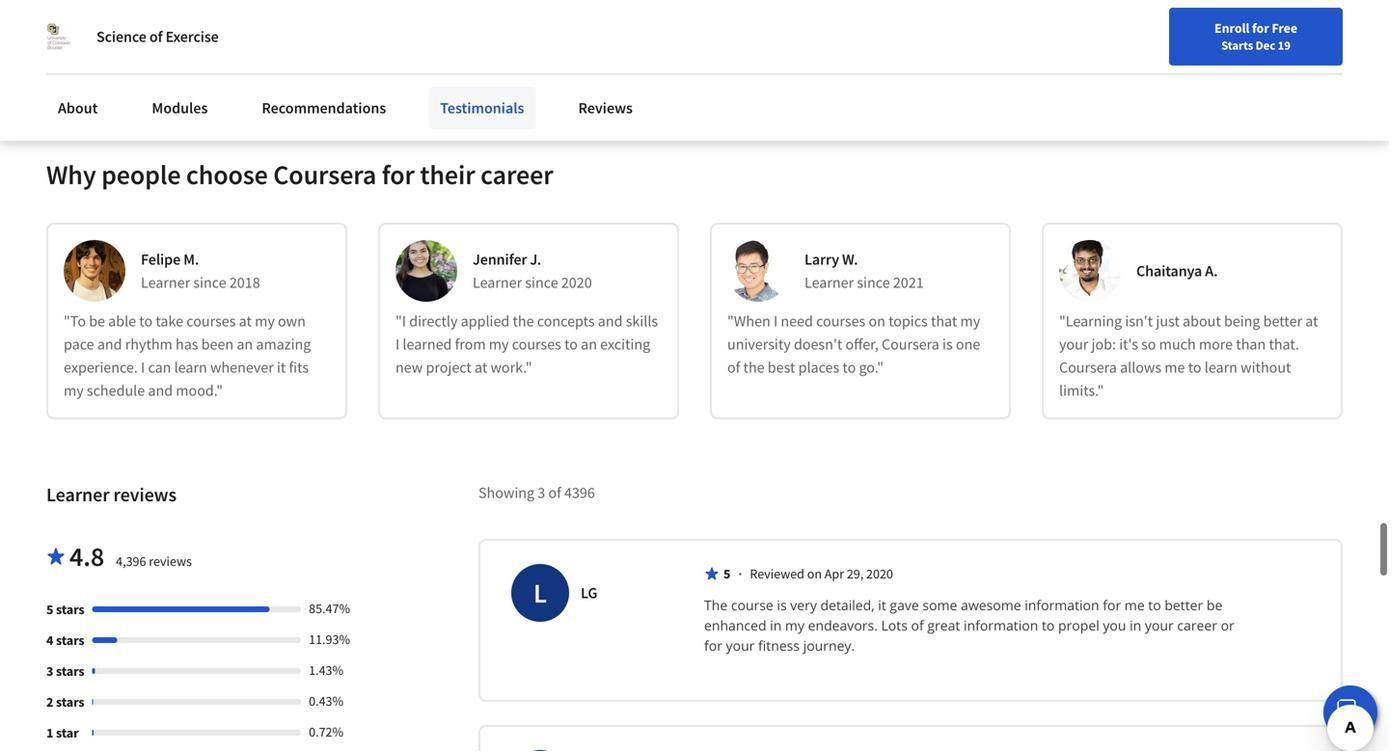 Task type: locate. For each thing, give the bounding box(es) containing it.
at down 2018
[[239, 311, 252, 331]]

pace
[[64, 335, 94, 354]]

5 for 5 stars
[[46, 601, 53, 618]]

1 horizontal spatial coursera
[[882, 335, 940, 354]]

to
[[139, 311, 153, 331], [565, 335, 578, 354], [843, 358, 856, 377], [1188, 358, 1202, 377], [1148, 596, 1161, 614], [1042, 616, 1055, 635]]

4 stars from the top
[[56, 694, 84, 711]]

me inside "learning isn't just about being better at your job: it's so much more than that. coursera allows me to learn without limits."
[[1165, 358, 1185, 377]]

i left need
[[774, 311, 778, 331]]

0 horizontal spatial better
[[1165, 596, 1203, 614]]

of inside the course is very detailed, it gave some awesome information for me to better be enhanced in my endeavors. lots of great information to propel you in your career or for your fitness journey.
[[911, 616, 924, 635]]

stars up 4 stars
[[56, 601, 84, 618]]

1 stars from the top
[[56, 601, 84, 618]]

1 horizontal spatial 2020
[[866, 565, 893, 583]]

reviews for 4,396 reviews
[[149, 553, 192, 570]]

learner inside felipe m. learner since 2018
[[141, 273, 190, 292]]

the
[[513, 311, 534, 331], [743, 358, 765, 377]]

1 horizontal spatial 3
[[538, 483, 545, 503]]

is left one
[[943, 335, 953, 354]]

1 horizontal spatial learn
[[1205, 358, 1238, 377]]

the course is very detailed, it gave some awesome information for me to better be enhanced in my endeavors. lots of great information to propel you in your career or for your fitness journey.
[[704, 596, 1238, 655]]

1 vertical spatial the
[[743, 358, 765, 377]]

5 up the
[[724, 565, 731, 583]]

5
[[724, 565, 731, 583], [46, 601, 53, 618]]

1 horizontal spatial i
[[396, 335, 400, 354]]

1 vertical spatial is
[[777, 596, 787, 614]]

in
[[770, 616, 782, 635], [1130, 616, 1142, 635]]

be
[[89, 311, 105, 331], [1207, 596, 1223, 614]]

1 since from the left
[[193, 273, 226, 292]]

1 horizontal spatial in
[[1130, 616, 1142, 635]]

is inside "when i need courses on topics that my university doesn't offer, coursera is one of the best places to go."
[[943, 335, 953, 354]]

1 vertical spatial it
[[878, 596, 886, 614]]

be right "to
[[89, 311, 105, 331]]

and up exciting
[[598, 311, 623, 331]]

0 vertical spatial career
[[481, 158, 553, 191]]

0 vertical spatial 2020
[[561, 273, 592, 292]]

since inside felipe m. learner since 2018
[[193, 273, 226, 292]]

1 horizontal spatial is
[[943, 335, 953, 354]]

0 vertical spatial i
[[774, 311, 778, 331]]

learner down jennifer
[[473, 273, 522, 292]]

menu item
[[1040, 19, 1164, 82]]

2020 for reviewed on apr 29, 2020
[[866, 565, 893, 583]]

whenever
[[210, 358, 274, 377]]

courses up work."
[[512, 335, 561, 354]]

0 horizontal spatial an
[[237, 335, 253, 354]]

learn down more
[[1205, 358, 1238, 377]]

since down w.
[[857, 273, 890, 292]]

is
[[943, 335, 953, 354], [777, 596, 787, 614]]

0 vertical spatial it
[[277, 358, 286, 377]]

an
[[237, 335, 253, 354], [581, 335, 597, 354]]

lg
[[581, 584, 598, 603]]

awesome
[[961, 596, 1021, 614]]

0 vertical spatial and
[[598, 311, 623, 331]]

showing 3 of 4396
[[479, 483, 595, 503]]

it inside "to be able to take courses at my own pace and rhythm has been an amazing experience. i can learn whenever it fits my schedule and mood."
[[277, 358, 286, 377]]

about
[[1183, 311, 1221, 331]]

1 learn from the left
[[174, 358, 207, 377]]

1 vertical spatial 3
[[46, 663, 53, 680]]

courses inside "when i need courses on topics that my university doesn't offer, coursera is one of the best places to go."
[[816, 311, 866, 331]]

in up fitness
[[770, 616, 782, 635]]

learn inside "to be able to take courses at my own pace and rhythm has been an amazing experience. i can learn whenever it fits my schedule and mood."
[[174, 358, 207, 377]]

the
[[704, 596, 728, 614]]

rhythm
[[125, 335, 173, 354]]

chaitanya a.
[[1137, 261, 1218, 281]]

"learning isn't just about being better at your job: it's so much more than that. coursera allows me to learn without limits."
[[1059, 311, 1318, 400]]

project
[[426, 358, 472, 377]]

0 vertical spatial your
[[1059, 335, 1089, 354]]

me
[[1165, 358, 1185, 377], [1125, 596, 1145, 614]]

since for j.
[[525, 273, 558, 292]]

testimonials
[[440, 98, 524, 118]]

at down from
[[475, 358, 488, 377]]

1 vertical spatial career
[[1177, 616, 1218, 635]]

1 horizontal spatial 5
[[724, 565, 731, 583]]

my inside "when i need courses on topics that my university doesn't offer, coursera is one of the best places to go."
[[961, 311, 981, 331]]

1
[[46, 724, 53, 742]]

it
[[277, 358, 286, 377], [878, 596, 886, 614]]

the inside "i directly applied the concepts and skills i learned from my courses to an exciting new project at work."
[[513, 311, 534, 331]]

an down concepts
[[581, 335, 597, 354]]

0 vertical spatial the
[[513, 311, 534, 331]]

your down "learning
[[1059, 335, 1089, 354]]

i left the can
[[141, 358, 145, 377]]

0 horizontal spatial 2020
[[561, 273, 592, 292]]

2 in from the left
[[1130, 616, 1142, 635]]

1 vertical spatial me
[[1125, 596, 1145, 614]]

0 horizontal spatial in
[[770, 616, 782, 635]]

at for better
[[1306, 311, 1318, 331]]

new
[[396, 358, 423, 377]]

can
[[148, 358, 171, 377]]

1 vertical spatial reviews
[[149, 553, 192, 570]]

it left fits at the left
[[277, 358, 286, 377]]

be up or
[[1207, 596, 1223, 614]]

places
[[798, 358, 840, 377]]

information up propel
[[1025, 596, 1100, 614]]

on up the 'offer,'
[[869, 311, 886, 331]]

very
[[790, 596, 817, 614]]

0 vertical spatial information
[[1025, 596, 1100, 614]]

2 horizontal spatial i
[[774, 311, 778, 331]]

stars down 4 stars
[[56, 663, 84, 680]]

2020 for jennifer j. learner since 2020
[[561, 273, 592, 292]]

1 vertical spatial 5
[[46, 601, 53, 618]]

learn inside "learning isn't just about being better at your job: it's so much more than that. coursera allows me to learn without limits."
[[1205, 358, 1238, 377]]

1 horizontal spatial courses
[[512, 335, 561, 354]]

2 since from the left
[[525, 273, 558, 292]]

2 an from the left
[[581, 335, 597, 354]]

since
[[193, 273, 226, 292], [525, 273, 558, 292], [857, 273, 890, 292]]

why
[[46, 158, 96, 191]]

reviews for learner reviews
[[113, 483, 177, 507]]

1 vertical spatial i
[[396, 335, 400, 354]]

2021
[[893, 273, 924, 292]]

coursera up limits."
[[1059, 358, 1117, 377]]

29,
[[847, 565, 864, 583]]

85.47%
[[309, 600, 350, 617]]

0 horizontal spatial and
[[97, 335, 122, 354]]

learner inside larry w. learner since 2021
[[805, 273, 854, 292]]

much
[[1159, 335, 1196, 354]]

2 horizontal spatial coursera
[[1059, 358, 1117, 377]]

experience.
[[64, 358, 138, 377]]

of right science
[[149, 27, 163, 46]]

4,396 reviews
[[116, 553, 192, 570]]

2 vertical spatial i
[[141, 358, 145, 377]]

3 right showing at the bottom left
[[538, 483, 545, 503]]

on inside "when i need courses on topics that my university doesn't offer, coursera is one of the best places to go."
[[869, 311, 886, 331]]

your right you
[[1145, 616, 1174, 635]]

1 vertical spatial your
[[1145, 616, 1174, 635]]

my inside the course is very detailed, it gave some awesome information for me to better be enhanced in my endeavors. lots of great information to propel you in your career or for your fitness journey.
[[785, 616, 805, 635]]

of inside "when i need courses on topics that my university doesn't offer, coursera is one of the best places to go."
[[728, 358, 740, 377]]

about link
[[46, 87, 109, 129]]

at inside "learning isn't just about being better at your job: it's so much more than that. coursera allows me to learn without limits."
[[1306, 311, 1318, 331]]

1 horizontal spatial on
[[869, 311, 886, 331]]

stars for 4 stars
[[56, 632, 84, 649]]

1 vertical spatial on
[[807, 565, 822, 583]]

learner for felipe
[[141, 273, 190, 292]]

i inside "when i need courses on topics that my university doesn't offer, coursera is one of the best places to go."
[[774, 311, 778, 331]]

0 horizontal spatial learn
[[174, 358, 207, 377]]

3 since from the left
[[857, 273, 890, 292]]

on left apr
[[807, 565, 822, 583]]

since down j.
[[525, 273, 558, 292]]

1 horizontal spatial it
[[878, 596, 886, 614]]

2 vertical spatial and
[[148, 381, 173, 400]]

1 horizontal spatial at
[[475, 358, 488, 377]]

career left or
[[1177, 616, 1218, 635]]

2020 inside jennifer j. learner since 2020
[[561, 273, 592, 292]]

1 horizontal spatial me
[[1165, 358, 1185, 377]]

your down enhanced at the right bottom of page
[[726, 637, 755, 655]]

3 stars
[[46, 663, 84, 680]]

4396
[[564, 483, 595, 503]]

l
[[534, 576, 547, 610]]

0 vertical spatial reviews
[[113, 483, 177, 507]]

for up dec at the right top of the page
[[1252, 19, 1269, 37]]

i
[[774, 311, 778, 331], [396, 335, 400, 354], [141, 358, 145, 377]]

since down m.
[[193, 273, 226, 292]]

2 vertical spatial your
[[726, 637, 755, 655]]

0 horizontal spatial since
[[193, 273, 226, 292]]

0 horizontal spatial i
[[141, 358, 145, 377]]

at for courses
[[239, 311, 252, 331]]

career right their
[[481, 158, 553, 191]]

11.93%
[[309, 631, 350, 648]]

and up experience.
[[97, 335, 122, 354]]

my down very
[[785, 616, 805, 635]]

1 in from the left
[[770, 616, 782, 635]]

0 vertical spatial better
[[1264, 311, 1303, 331]]

1 vertical spatial be
[[1207, 596, 1223, 614]]

me up you
[[1125, 596, 1145, 614]]

1 horizontal spatial better
[[1264, 311, 1303, 331]]

has
[[176, 335, 198, 354]]

just
[[1156, 311, 1180, 331]]

0 horizontal spatial the
[[513, 311, 534, 331]]

your inside "learning isn't just about being better at your job: it's so much more than that. coursera allows me to learn without limits."
[[1059, 335, 1089, 354]]

"i directly applied the concepts and skills i learned from my courses to an exciting new project at work."
[[396, 311, 658, 377]]

be inside "to be able to take courses at my own pace and rhythm has been an amazing experience. i can learn whenever it fits my schedule and mood."
[[89, 311, 105, 331]]

at
[[239, 311, 252, 331], [1306, 311, 1318, 331], [475, 358, 488, 377]]

coursera inside "learning isn't just about being better at your job: it's so much more than that. coursera allows me to learn without limits."
[[1059, 358, 1117, 377]]

it left gave
[[878, 596, 886, 614]]

of down university
[[728, 358, 740, 377]]

0 horizontal spatial is
[[777, 596, 787, 614]]

courses inside "to be able to take courses at my own pace and rhythm has been an amazing experience. i can learn whenever it fits my schedule and mood."
[[186, 311, 236, 331]]

science of exercise
[[96, 27, 219, 46]]

some
[[923, 596, 958, 614]]

applied
[[461, 311, 510, 331]]

reviews up 4,396 reviews
[[113, 483, 177, 507]]

of right 'lots'
[[911, 616, 924, 635]]

4
[[46, 632, 53, 649]]

0 horizontal spatial me
[[1125, 596, 1145, 614]]

0 horizontal spatial at
[[239, 311, 252, 331]]

go."
[[859, 358, 884, 377]]

2 horizontal spatial since
[[857, 273, 890, 292]]

0 vertical spatial be
[[89, 311, 105, 331]]

2
[[46, 694, 53, 711]]

4 stars
[[46, 632, 84, 649]]

0 horizontal spatial 5
[[46, 601, 53, 618]]

at inside "to be able to take courses at my own pace and rhythm has been an amazing experience. i can learn whenever it fits my schedule and mood."
[[239, 311, 252, 331]]

since inside larry w. learner since 2021
[[857, 273, 890, 292]]

my up one
[[961, 311, 981, 331]]

enroll for free starts dec 19
[[1215, 19, 1298, 53]]

0 vertical spatial is
[[943, 335, 953, 354]]

1 vertical spatial 2020
[[866, 565, 893, 583]]

0 horizontal spatial be
[[89, 311, 105, 331]]

one
[[956, 335, 981, 354]]

an inside "i directly applied the concepts and skills i learned from my courses to an exciting new project at work."
[[581, 335, 597, 354]]

0 horizontal spatial it
[[277, 358, 286, 377]]

so
[[1142, 335, 1156, 354]]

2 horizontal spatial courses
[[816, 311, 866, 331]]

career inside the course is very detailed, it gave some awesome information for me to better be enhanced in my endeavors. lots of great information to propel you in your career or for your fitness journey.
[[1177, 616, 1218, 635]]

0 vertical spatial me
[[1165, 358, 1185, 377]]

career
[[481, 158, 553, 191], [1177, 616, 1218, 635]]

"i
[[396, 311, 406, 331]]

mood."
[[176, 381, 223, 400]]

exciting
[[600, 335, 651, 354]]

0 horizontal spatial courses
[[186, 311, 236, 331]]

3 stars from the top
[[56, 663, 84, 680]]

the right applied
[[513, 311, 534, 331]]

5 up 4
[[46, 601, 53, 618]]

the inside "when i need courses on topics that my university doesn't offer, coursera is one of the best places to go."
[[743, 358, 765, 377]]

1 star
[[46, 724, 79, 742]]

2 stars from the top
[[56, 632, 84, 649]]

learner inside jennifer j. learner since 2020
[[473, 273, 522, 292]]

stars right 4
[[56, 632, 84, 649]]

0 vertical spatial coursera
[[273, 158, 377, 191]]

1 horizontal spatial career
[[1177, 616, 1218, 635]]

apr
[[825, 565, 844, 583]]

is left very
[[777, 596, 787, 614]]

learn down has
[[174, 358, 207, 377]]

better inside the course is very detailed, it gave some awesome information for me to better be enhanced in my endeavors. lots of great information to propel you in your career or for your fitness journey.
[[1165, 596, 1203, 614]]

information down awesome
[[964, 616, 1039, 635]]

2020 right 29,
[[866, 565, 893, 583]]

the down university
[[743, 358, 765, 377]]

take
[[156, 311, 183, 331]]

0 vertical spatial 5
[[724, 565, 731, 583]]

since inside jennifer j. learner since 2020
[[525, 273, 558, 292]]

1 an from the left
[[237, 335, 253, 354]]

1 vertical spatial better
[[1165, 596, 1203, 614]]

i down "i
[[396, 335, 400, 354]]

endeavors.
[[808, 616, 878, 635]]

stars right 2
[[56, 694, 84, 711]]

1 vertical spatial coursera
[[882, 335, 940, 354]]

1 horizontal spatial an
[[581, 335, 597, 354]]

showing
[[479, 483, 535, 503]]

2 vertical spatial coursera
[[1059, 358, 1117, 377]]

learner down felipe
[[141, 273, 190, 292]]

1 horizontal spatial the
[[743, 358, 765, 377]]

at right being
[[1306, 311, 1318, 331]]

courses up been
[[186, 311, 236, 331]]

2 horizontal spatial and
[[598, 311, 623, 331]]

4.8
[[69, 540, 104, 573]]

coursera down recommendations on the top left
[[273, 158, 377, 191]]

skills
[[626, 311, 658, 331]]

an up whenever
[[237, 335, 253, 354]]

in right you
[[1130, 616, 1142, 635]]

0 vertical spatial on
[[869, 311, 886, 331]]

of
[[149, 27, 163, 46], [728, 358, 740, 377], [548, 483, 561, 503], [911, 616, 924, 635]]

2 learn from the left
[[1205, 358, 1238, 377]]

my up work."
[[489, 335, 509, 354]]

it inside the course is very detailed, it gave some awesome information for me to better be enhanced in my endeavors. lots of great information to propel you in your career or for your fitness journey.
[[878, 596, 886, 614]]

0 horizontal spatial on
[[807, 565, 822, 583]]

reviews right 4,396
[[149, 553, 192, 570]]

2020 up concepts
[[561, 273, 592, 292]]

2 horizontal spatial at
[[1306, 311, 1318, 331]]

and inside "i directly applied the concepts and skills i learned from my courses to an exciting new project at work."
[[598, 311, 623, 331]]

1 horizontal spatial be
[[1207, 596, 1223, 614]]

since for m.
[[193, 273, 226, 292]]

learner
[[141, 273, 190, 292], [473, 273, 522, 292], [805, 273, 854, 292], [46, 483, 110, 507]]

courses up the 'offer,'
[[816, 311, 866, 331]]

learn for more
[[1205, 358, 1238, 377]]

0 horizontal spatial your
[[726, 637, 755, 655]]

better
[[1264, 311, 1303, 331], [1165, 596, 1203, 614]]

an inside "to be able to take courses at my own pace and rhythm has been an amazing experience. i can learn whenever it fits my schedule and mood."
[[237, 335, 253, 354]]

stars for 3 stars
[[56, 663, 84, 680]]

me down much
[[1165, 358, 1185, 377]]

learner down larry
[[805, 273, 854, 292]]

and down the can
[[148, 381, 173, 400]]

courses
[[186, 311, 236, 331], [816, 311, 866, 331], [512, 335, 561, 354]]

1 horizontal spatial since
[[525, 273, 558, 292]]

choose
[[186, 158, 268, 191]]

coursera down 'topics'
[[882, 335, 940, 354]]

1 horizontal spatial your
[[1059, 335, 1089, 354]]

3 down 4
[[46, 663, 53, 680]]

own
[[278, 311, 306, 331]]



Task type: vqa. For each thing, say whether or not it's contained in the screenshot.
and
yes



Task type: describe. For each thing, give the bounding box(es) containing it.
reviewed on apr 29, 2020
[[750, 565, 893, 583]]

being
[[1224, 311, 1261, 331]]

0 horizontal spatial 3
[[46, 663, 53, 680]]

best
[[768, 358, 795, 377]]

for inside enroll for free starts dec 19
[[1252, 19, 1269, 37]]

isn't
[[1125, 311, 1153, 331]]

university
[[728, 335, 791, 354]]

more
[[1199, 335, 1233, 354]]

or
[[1221, 616, 1235, 635]]

2 stars
[[46, 694, 84, 711]]

0.72%
[[309, 723, 344, 741]]

5 stars
[[46, 601, 84, 618]]

topics
[[889, 311, 928, 331]]

recommendations
[[262, 98, 386, 118]]

2 horizontal spatial your
[[1145, 616, 1174, 635]]

schedule
[[87, 381, 145, 400]]

for down enhanced at the right bottom of page
[[704, 637, 723, 655]]

m.
[[183, 250, 199, 269]]

allows
[[1120, 358, 1162, 377]]

amazing
[[256, 335, 311, 354]]

0.43%
[[309, 693, 344, 710]]

felipe
[[141, 250, 181, 269]]

0 horizontal spatial career
[[481, 158, 553, 191]]

free
[[1272, 19, 1298, 37]]

stars for 2 stars
[[56, 694, 84, 711]]

work."
[[491, 358, 532, 377]]

stars for 5 stars
[[56, 601, 84, 618]]

chaitanya
[[1137, 261, 1202, 281]]

fits
[[289, 358, 309, 377]]

since for w.
[[857, 273, 890, 292]]

my left own
[[255, 311, 275, 331]]

2018
[[229, 273, 260, 292]]

learner reviews
[[46, 483, 177, 507]]

offer,
[[846, 335, 879, 354]]

for left their
[[382, 158, 415, 191]]

"to be able to take courses at my own pace and rhythm has been an amazing experience. i can learn whenever it fits my schedule and mood."
[[64, 311, 311, 400]]

jennifer j. learner since 2020
[[473, 250, 592, 292]]

need
[[781, 311, 813, 331]]

why people choose coursera for their career
[[46, 158, 553, 191]]

learner up 4.8
[[46, 483, 110, 507]]

doesn't
[[794, 335, 843, 354]]

larry
[[805, 250, 839, 269]]

5 for 5
[[724, 565, 731, 583]]

to inside "when i need courses on topics that my university doesn't offer, coursera is one of the best places to go."
[[843, 358, 856, 377]]

my inside "i directly applied the concepts and skills i learned from my courses to an exciting new project at work."
[[489, 335, 509, 354]]

learn for has
[[174, 358, 207, 377]]

me inside the course is very detailed, it gave some awesome information for me to better be enhanced in my endeavors. lots of great information to propel you in your career or for your fitness journey.
[[1125, 596, 1145, 614]]

i inside "to be able to take courses at my own pace and rhythm has been an amazing experience. i can learn whenever it fits my schedule and mood."
[[141, 358, 145, 377]]

been
[[201, 335, 234, 354]]

enhanced
[[704, 616, 767, 635]]

job:
[[1092, 335, 1116, 354]]

0 horizontal spatial coursera
[[273, 158, 377, 191]]

"when
[[728, 311, 771, 331]]

better inside "learning isn't just about being better at your job: it's so much more than that. coursera allows me to learn without limits."
[[1264, 311, 1303, 331]]

about
[[58, 98, 98, 118]]

than
[[1236, 335, 1266, 354]]

their
[[420, 158, 475, 191]]

reviewed
[[750, 565, 805, 583]]

chat with us image
[[1335, 698, 1366, 728]]

is inside the course is very detailed, it gave some awesome information for me to better be enhanced in my endeavors. lots of great information to propel you in your career or for your fitness journey.
[[777, 596, 787, 614]]

1 vertical spatial information
[[964, 616, 1039, 635]]

coursera inside "when i need courses on topics that my university doesn't offer, coursera is one of the best places to go."
[[882, 335, 940, 354]]

people
[[101, 158, 181, 191]]

it's
[[1119, 335, 1138, 354]]

0 vertical spatial 3
[[538, 483, 545, 503]]

fitness
[[758, 637, 800, 655]]

gave
[[890, 596, 919, 614]]

at inside "i directly applied the concepts and skills i learned from my courses to an exciting new project at work."
[[475, 358, 488, 377]]

larry w. learner since 2021
[[805, 250, 924, 292]]

felipe m. learner since 2018
[[141, 250, 260, 292]]

to inside "to be able to take courses at my own pace and rhythm has been an amazing experience. i can learn whenever it fits my schedule and mood."
[[139, 311, 153, 331]]

concepts
[[537, 311, 595, 331]]

be inside the course is very detailed, it gave some awesome information for me to better be enhanced in my endeavors. lots of great information to propel you in your career or for your fitness journey.
[[1207, 596, 1223, 614]]

propel
[[1058, 616, 1100, 635]]

course
[[731, 596, 774, 614]]

you
[[1103, 616, 1126, 635]]

of left 4396
[[548, 483, 561, 503]]

degree
[[64, 17, 103, 35]]

that
[[931, 311, 957, 331]]

1 vertical spatial and
[[97, 335, 122, 354]]

recommendations link
[[250, 87, 398, 129]]

from
[[455, 335, 486, 354]]

that.
[[1269, 335, 1300, 354]]

4,396
[[116, 553, 146, 570]]

19
[[1278, 38, 1291, 53]]

science
[[96, 27, 146, 46]]

learner for larry
[[805, 273, 854, 292]]

lots
[[881, 616, 908, 635]]

journey.
[[803, 637, 855, 655]]

able
[[108, 311, 136, 331]]

"when i need courses on topics that my university doesn't offer, coursera is one of the best places to go."
[[728, 311, 981, 377]]

i inside "i directly applied the concepts and skills i learned from my courses to an exciting new project at work."
[[396, 335, 400, 354]]

star
[[56, 724, 79, 742]]

1.43%
[[309, 662, 344, 679]]

dec
[[1256, 38, 1276, 53]]

for up you
[[1103, 596, 1121, 614]]

to inside "learning isn't just about being better at your job: it's so much more than that. coursera allows me to learn without limits."
[[1188, 358, 1202, 377]]

courses inside "i directly applied the concepts and skills i learned from my courses to an exciting new project at work."
[[512, 335, 561, 354]]

to inside "i directly applied the concepts and skills i learned from my courses to an exciting new project at work."
[[565, 335, 578, 354]]

1 horizontal spatial and
[[148, 381, 173, 400]]

coursera image
[[23, 16, 146, 47]]

university of colorado boulder image
[[46, 23, 73, 50]]

learned
[[403, 335, 452, 354]]

detailed,
[[821, 596, 875, 614]]

testimonials link
[[429, 87, 536, 129]]

"to
[[64, 311, 86, 331]]

w.
[[842, 250, 858, 269]]

learner for jennifer
[[473, 273, 522, 292]]

my down experience.
[[64, 381, 84, 400]]



